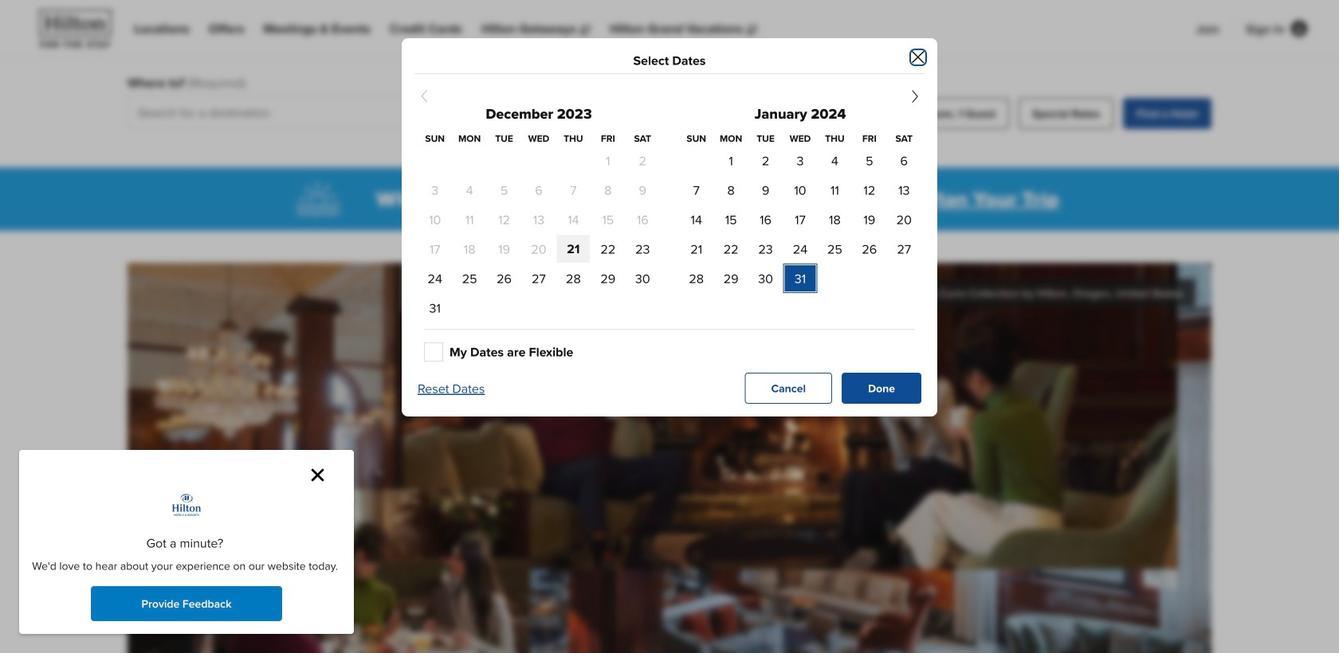 Task type: describe. For each thing, give the bounding box(es) containing it.
where will you stay next? choose from top destinations. element
[[376, 187, 1060, 212]]

hilton hotels & resorts logo image
[[162, 490, 211, 528]]

close image
[[311, 469, 325, 482]]

hilton for the stay image
[[32, 6, 121, 51]]

1 grid from the left
[[418, 132, 660, 323]]



Task type: locate. For each thing, give the bounding box(es) containing it.
None checkbox
[[424, 343, 443, 362]]

three people sitting around a fire in a living room image
[[128, 263, 1212, 654]]

none checkbox inside select dates dialog
[[424, 343, 443, 362]]

select dates dialog
[[402, 38, 938, 417]]

1 horizontal spatial grid
[[679, 132, 922, 293]]

0 horizontal spatial grid
[[418, 132, 660, 323]]

dialog
[[19, 451, 354, 635]]

grid
[[418, 132, 660, 323], [679, 132, 922, 293]]

sun over water image
[[280, 174, 357, 225]]

2 grid from the left
[[679, 132, 922, 293]]

select dates element
[[427, 54, 912, 67]]



Task type: vqa. For each thing, say whether or not it's contained in the screenshot.
three people sitting around a fire in a living room image
yes



